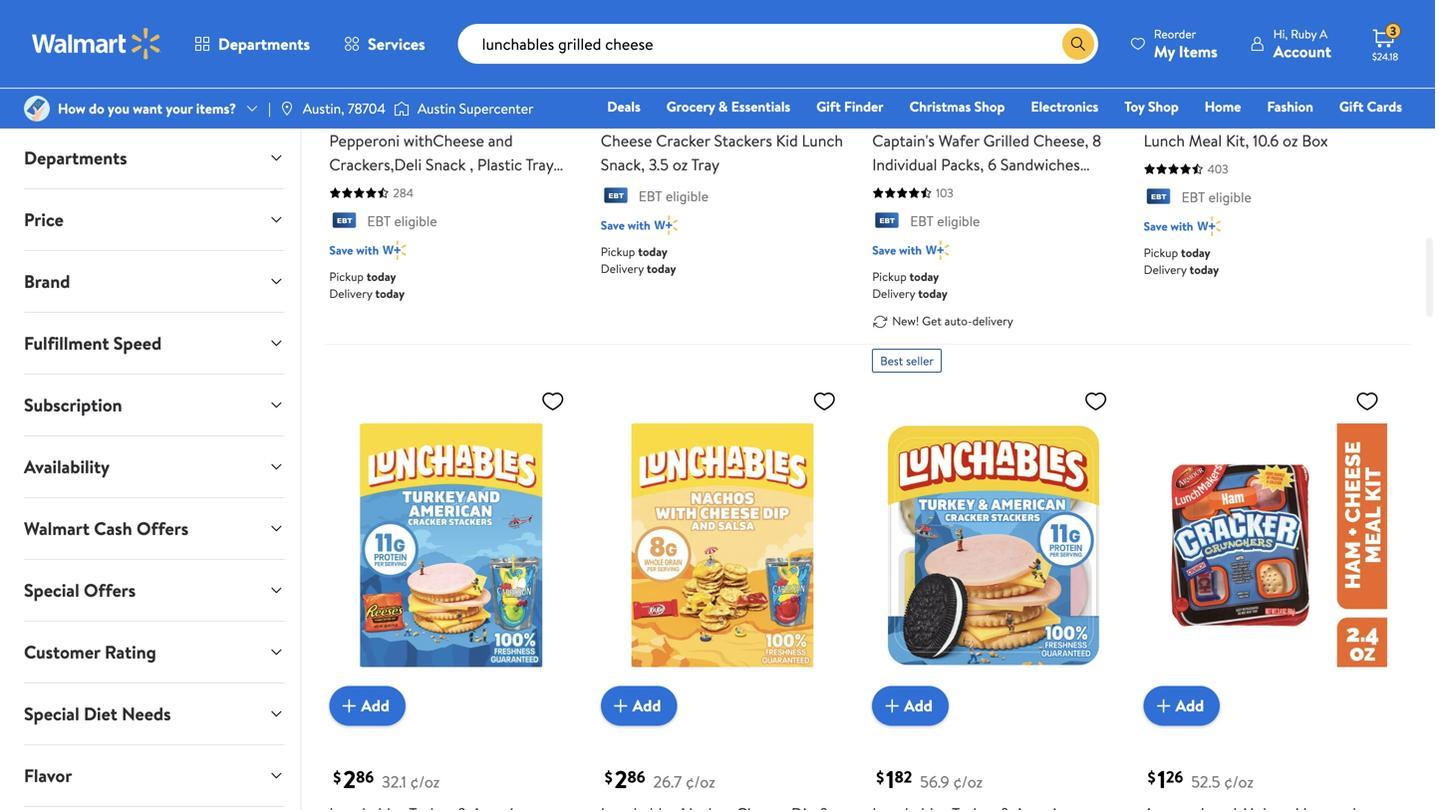 Task type: describe. For each thing, give the bounding box(es) containing it.
¢/oz for $ 1 82 56.9 ¢/oz
[[954, 771, 983, 793]]

add to cart image for the armour lunchmakers ham and cheese portable meal kit with crunch bar, 2.4 oz image
[[1152, 694, 1176, 718]]

walmart cash offers tab
[[8, 499, 301, 559]]

walmart+ link
[[1335, 124, 1412, 145]]

walmart plus image for 2
[[1198, 216, 1221, 236]]

packs,
[[942, 153, 984, 175]]

cheddar
[[732, 105, 791, 127]]

pickup for 7
[[329, 268, 364, 285]]

want
[[133, 99, 163, 118]]

special for special offers
[[24, 578, 79, 603]]

hi, ruby a account
[[1274, 25, 1332, 62]]

pickup today delivery today for 7
[[329, 268, 405, 302]]

individual
[[873, 153, 938, 175]]

add for $ 2 86 26.7 ¢/oz
[[633, 695, 661, 717]]

pickup for 3
[[873, 268, 907, 285]]

plastic
[[478, 153, 523, 175]]

31.6
[[926, 74, 952, 95]]

debit
[[1283, 125, 1318, 144]]

christmas shop
[[910, 97, 1006, 116]]

add for $ 1 26 52.5 ¢/oz
[[1176, 695, 1205, 717]]

gatherings,
[[400, 105, 502, 127]]

0 vertical spatial departments
[[218, 33, 310, 55]]

78704
[[348, 99, 386, 118]]

box
[[1303, 129, 1329, 151]]

eligible for 2
[[1209, 187, 1252, 207]]

7
[[343, 66, 356, 99]]

0 vertical spatial departments button
[[177, 20, 327, 68]]

eligible down 3.5
[[666, 186, 709, 206]]

walmart plus image for 3
[[926, 240, 950, 260]]

my
[[1155, 40, 1176, 62]]

3 inside $ 3 48 31.6 ¢/oz lance sandwich crackers, captain's wafer grilled cheese, 8 individual packs, 6 sandwiches each
[[887, 66, 899, 99]]

subscription tab
[[8, 375, 301, 436]]

departments inside tab
[[24, 146, 127, 171]]

toy shop link
[[1116, 96, 1188, 117]]

lance
[[873, 105, 913, 127]]

availability button
[[8, 437, 301, 498]]

hi,
[[1274, 25, 1289, 42]]

¢/oz for $ 7 98 57.0 ¢/oz hormel gatherings, pepperoni withcheese and crackers,deli snack , plastic tray 14oz
[[413, 74, 442, 95]]

lunchables for 2
[[1144, 105, 1221, 127]]

price
[[24, 207, 64, 232]]

walmart cash offers
[[24, 517, 189, 541]]

grocery & essentials
[[667, 97, 791, 116]]

lunchables turkey & american cheese cracker stackers kids lunch snack, 3.2 oz tray image
[[873, 381, 1116, 710]]

48
[[899, 69, 918, 90]]

¢/oz for $ 1 26 52.5 ¢/oz
[[1225, 771, 1254, 793]]

$ for $ 2 86 27.0 ¢/oz lunchables extra cheese pizza kids lunch meal kit, 10.6 oz box
[[1148, 69, 1156, 91]]

add to favorites list, lunchables turkey & american cheese cracker stackers kids lunch meal kit, 8.9 oz box image
[[541, 389, 565, 414]]

gift cards link
[[1331, 96, 1412, 117]]

with for 7
[[356, 242, 379, 259]]

fulfillment speed button
[[8, 313, 301, 374]]

add to cart image for $ 2 86 32.1 ¢/oz
[[337, 694, 361, 718]]

sandwich
[[917, 105, 982, 127]]

save with down snack,
[[601, 217, 651, 234]]

walmart plus image
[[383, 240, 407, 260]]

$ 1 26 52.5 ¢/oz
[[1148, 763, 1254, 797]]

registry link
[[1164, 124, 1233, 145]]

armour lunchmakers ham and cheese portable meal kit with crunch bar, 2.4 oz image
[[1144, 381, 1388, 710]]

special diet needs tab
[[8, 684, 301, 745]]

ebt for 7
[[367, 211, 391, 231]]

and
[[488, 129, 513, 151]]

snack
[[426, 153, 466, 175]]

oz inside $ 2 86 27.0 ¢/oz lunchables extra cheese pizza kids lunch meal kit, 10.6 oz box
[[1283, 129, 1299, 151]]

¢/oz for $ 1 82 52.0 ¢/oz lunchables ham & cheddar cheese cracker stackers kid lunch snack, 3.5 oz tray
[[682, 74, 712, 95]]

14oz
[[329, 177, 360, 199]]

seller
[[907, 353, 934, 370]]

rating
[[105, 640, 156, 665]]

special for special diet needs
[[24, 702, 79, 727]]

82 for $ 1 82 56.9 ¢/oz
[[895, 766, 913, 788]]

with down snack,
[[628, 217, 651, 234]]

sandwiches
[[1001, 153, 1081, 175]]

& inside $ 1 82 52.0 ¢/oz lunchables ham & cheddar cheese cracker stackers kid lunch snack, 3.5 oz tray
[[717, 105, 728, 127]]

 image for austin supercenter
[[394, 99, 410, 119]]

items
[[1180, 40, 1218, 62]]

gift for finder
[[817, 97, 841, 116]]

best
[[881, 353, 904, 370]]

& inside grocery & essentials link
[[719, 97, 728, 116]]

lunch inside $ 2 86 27.0 ¢/oz lunchables extra cheese pizza kids lunch meal kit, 10.6 oz box
[[1144, 129, 1186, 151]]

pizza
[[1320, 105, 1354, 127]]

add to favorites list, lunchables nachos cheese dip & salsa kids lunch meal kit, 10.7 oz box image
[[813, 389, 837, 414]]

$ 2 86 26.7 ¢/oz
[[605, 763, 716, 797]]

 image for austin, 78704
[[279, 101, 295, 117]]

supercenter
[[459, 99, 534, 118]]

ebt for 3
[[911, 211, 934, 231]]

walmart cash offers button
[[8, 499, 301, 559]]

ebt eligible for 3
[[911, 211, 981, 231]]

$24.18
[[1373, 50, 1399, 63]]

3 add button from the left
[[873, 686, 949, 726]]

save with for 2
[[1144, 218, 1194, 235]]

essentials
[[732, 97, 791, 116]]

wafer
[[939, 129, 980, 151]]

electronics
[[1031, 97, 1099, 116]]

shop for toy shop
[[1149, 97, 1179, 116]]

¢/oz for $ 3 48 31.6 ¢/oz lance sandwich crackers, captain's wafer grilled cheese, 8 individual packs, 6 sandwiches each
[[956, 74, 985, 95]]

toy
[[1125, 97, 1145, 116]]

pepperoni
[[329, 129, 400, 151]]

$ 3 48 31.6 ¢/oz lance sandwich crackers, captain's wafer grilled cheese, 8 individual packs, 6 sandwiches each
[[873, 66, 1102, 199]]

offers inside walmart cash offers dropdown button
[[137, 517, 189, 541]]

crackers,deli
[[329, 153, 422, 175]]

fulfillment
[[24, 331, 109, 356]]

snack,
[[601, 153, 645, 175]]

special offers button
[[8, 560, 301, 621]]

Walmart Site-Wide search field
[[458, 24, 1099, 64]]

walmart
[[24, 517, 90, 541]]

52.0
[[649, 74, 679, 95]]

$ for $ 2 86 26.7 ¢/oz
[[605, 767, 613, 789]]

walmart image
[[32, 28, 162, 60]]

walmart+
[[1344, 125, 1403, 144]]

customer rating button
[[8, 622, 301, 683]]

1 for $ 1 26 52.5 ¢/oz
[[1158, 763, 1167, 797]]

special offers
[[24, 578, 136, 603]]

cracker
[[656, 129, 711, 151]]

deals link
[[599, 96, 650, 117]]

home link
[[1196, 96, 1251, 117]]

$ for $ 2 86 32.1 ¢/oz
[[333, 767, 341, 789]]

2 for $ 2 86 27.0 ¢/oz lunchables extra cheese pizza kids lunch meal kit, 10.6 oz box
[[1158, 66, 1171, 99]]

do
[[89, 99, 104, 118]]

offers inside special offers dropdown button
[[84, 578, 136, 603]]

fashion link
[[1259, 96, 1323, 117]]

$ 1 82 52.0 ¢/oz lunchables ham & cheddar cheese cracker stackers kid lunch snack, 3.5 oz tray
[[601, 66, 844, 175]]

stackers
[[714, 129, 773, 151]]

grilled
[[984, 129, 1030, 151]]

cheese inside $ 1 82 52.0 ¢/oz lunchables ham & cheddar cheese cracker stackers kid lunch snack, 3.5 oz tray
[[601, 129, 653, 151]]

lunchables turkey & american cheese cracker stackers kids lunch meal kit, 8.9 oz box image
[[329, 381, 573, 710]]



Task type: locate. For each thing, give the bounding box(es) containing it.
special inside dropdown button
[[24, 702, 79, 727]]

services
[[368, 33, 425, 55]]

2 add to cart image from the left
[[1152, 694, 1176, 718]]

services button
[[327, 20, 442, 68]]

2 lunch from the left
[[1144, 129, 1186, 151]]

add to cart image
[[337, 694, 361, 718], [609, 694, 633, 718]]

pickup today delivery today for 3
[[873, 268, 948, 302]]

26.7
[[654, 771, 682, 793]]

kid
[[776, 129, 798, 151]]

add to cart image up $ 2 86 32.1 ¢/oz
[[337, 694, 361, 718]]

oz right 10.6
[[1283, 129, 1299, 151]]

special diet needs button
[[8, 684, 301, 745]]

add to favorites list, lunchables turkey & american cheese cracker stackers kids lunch snack, 3.2 oz tray image
[[1085, 389, 1108, 414]]

availability tab
[[8, 437, 301, 498]]

86 inside $ 2 86 32.1 ¢/oz
[[356, 766, 374, 788]]

¢/oz up the austin
[[413, 74, 442, 95]]

how
[[58, 99, 86, 118]]

eligible down the 403
[[1209, 187, 1252, 207]]

brand button
[[8, 251, 301, 312]]

4 add from the left
[[1176, 695, 1205, 717]]

0 horizontal spatial oz
[[673, 153, 688, 175]]

save
[[601, 217, 625, 234], [1144, 218, 1168, 235], [329, 242, 353, 259], [873, 242, 897, 259]]

¢/oz inside $ 7 98 57.0 ¢/oz hormel gatherings, pepperoni withcheese and crackers,deli snack , plastic tray 14oz
[[413, 74, 442, 95]]

1 horizontal spatial shop
[[1149, 97, 1179, 116]]

0 horizontal spatial 2
[[343, 763, 356, 797]]

shop up grilled
[[975, 97, 1006, 116]]

,
[[470, 153, 474, 175]]

eligible
[[666, 186, 709, 206], [1209, 187, 1252, 207], [394, 211, 437, 231], [938, 211, 981, 231]]

lunch inside $ 1 82 52.0 ¢/oz lunchables ham & cheddar cheese cracker stackers kid lunch snack, 3.5 oz tray
[[802, 129, 844, 151]]

2 horizontal spatial 1
[[1158, 763, 1167, 797]]

ebt eligible for 2
[[1182, 187, 1252, 207]]

0 horizontal spatial add to cart image
[[881, 694, 905, 718]]

pickup today delivery today down the 403
[[1144, 244, 1220, 278]]

86 inside the $ 2 86 26.7 ¢/oz
[[628, 766, 646, 788]]

403
[[1208, 160, 1229, 177]]

each
[[873, 177, 906, 199]]

1 horizontal spatial cheese
[[1265, 105, 1316, 127]]

1 special from the top
[[24, 578, 79, 603]]

flavor
[[24, 764, 72, 789]]

customer
[[24, 640, 100, 665]]

ebt for 2
[[1182, 187, 1206, 207]]

1 horizontal spatial lunch
[[1144, 129, 1186, 151]]

tray
[[526, 153, 554, 175], [692, 153, 720, 175]]

add to cart image up 26
[[1152, 694, 1176, 718]]

customer rating tab
[[8, 622, 301, 683]]

1 shop from the left
[[975, 97, 1006, 116]]

2 for $ 2 86 26.7 ¢/oz
[[615, 763, 628, 797]]

shop right toy
[[1149, 97, 1179, 116]]

0 vertical spatial 82
[[623, 69, 641, 90]]

1 horizontal spatial lunchables
[[1144, 105, 1221, 127]]

$ left the 7
[[333, 69, 341, 91]]

with down each on the right top of the page
[[900, 242, 922, 259]]

add to cart image up $ 1 82 56.9 ¢/oz
[[881, 694, 905, 718]]

82 for $ 1 82 52.0 ¢/oz lunchables ham & cheddar cheese cracker stackers kid lunch snack, 3.5 oz tray
[[623, 69, 641, 90]]

$ 1 82 56.9 ¢/oz
[[877, 763, 983, 797]]

ebt image down each on the right top of the page
[[873, 212, 903, 232]]

ebt image down 14oz
[[329, 212, 359, 232]]

1 add from the left
[[361, 695, 390, 717]]

lunchables for 1
[[601, 105, 677, 127]]

1 vertical spatial 3
[[887, 66, 899, 99]]

ebt eligible down the 403
[[1182, 187, 1252, 207]]

departments
[[218, 33, 310, 55], [24, 146, 127, 171]]

add button up $ 2 86 32.1 ¢/oz
[[329, 686, 406, 726]]

1 gift from the left
[[817, 97, 841, 116]]

flavor button
[[8, 746, 301, 807]]

$ for $ 1 82 56.9 ¢/oz
[[877, 767, 885, 789]]

ebt image down snack,
[[601, 188, 631, 207]]

1 tray from the left
[[526, 153, 554, 175]]

add button for $ 2 86 26.7 ¢/oz
[[601, 686, 677, 726]]

¢/oz inside the $ 2 86 26.7 ¢/oz
[[686, 771, 716, 793]]

$ left 26
[[1148, 767, 1156, 789]]

gift finder
[[817, 97, 884, 116]]

2
[[1158, 66, 1171, 99], [343, 763, 356, 797], [615, 763, 628, 797]]

1 horizontal spatial 82
[[895, 766, 913, 788]]

lunchables up meal
[[1144, 105, 1221, 127]]

fashion
[[1268, 97, 1314, 116]]

86 inside $ 2 86 27.0 ¢/oz lunchables extra cheese pizza kids lunch meal kit, 10.6 oz box
[[1171, 69, 1189, 90]]

¢/oz inside $ 2 86 27.0 ¢/oz lunchables extra cheese pizza kids lunch meal kit, 10.6 oz box
[[1228, 74, 1258, 95]]

add to cart image
[[881, 694, 905, 718], [1152, 694, 1176, 718]]

delivery for 7
[[329, 285, 373, 302]]

26
[[1167, 766, 1184, 788]]

delivery
[[973, 313, 1014, 330]]

lunchables nachos cheese dip & salsa kids lunch meal kit, 10.7 oz box image
[[601, 381, 845, 710]]

add up $ 1 82 56.9 ¢/oz
[[905, 695, 933, 717]]

eligible for 7
[[394, 211, 437, 231]]

fulfillment speed tab
[[8, 313, 301, 374]]

¢/oz right 32.1
[[410, 771, 440, 793]]

¢/oz up home link
[[1228, 74, 1258, 95]]

86 for $ 2 86 27.0 ¢/oz lunchables extra cheese pizza kids lunch meal kit, 10.6 oz box
[[1171, 69, 1189, 90]]

add up 26
[[1176, 695, 1205, 717]]

lunch right kid
[[802, 129, 844, 151]]

$ inside $ 1 26 52.5 ¢/oz
[[1148, 767, 1156, 789]]

add to cart image for $ 2 86 26.7 ¢/oz
[[609, 694, 633, 718]]

1 horizontal spatial add to cart image
[[1152, 694, 1176, 718]]

2 down "my" on the top of the page
[[1158, 66, 1171, 99]]

save for 3
[[873, 242, 897, 259]]

pickup for 2
[[1144, 244, 1179, 261]]

1 lunch from the left
[[802, 129, 844, 151]]

¢/oz for $ 2 86 27.0 ¢/oz lunchables extra cheese pizza kids lunch meal kit, 10.6 oz box
[[1228, 74, 1258, 95]]

price tab
[[8, 189, 301, 250]]

get
[[923, 313, 942, 330]]

departments button
[[177, 20, 327, 68], [8, 128, 301, 188]]

¢/oz inside $ 1 82 56.9 ¢/oz
[[954, 771, 983, 793]]

0 horizontal spatial cheese
[[601, 129, 653, 151]]

lunch down toy shop link
[[1144, 129, 1186, 151]]

gift left finder
[[817, 97, 841, 116]]

new! get auto-delivery
[[893, 313, 1014, 330]]

1 left "52.0"
[[615, 66, 623, 99]]

gift
[[817, 97, 841, 116], [1340, 97, 1364, 116]]

add button for $ 1 26 52.5 ¢/oz
[[1144, 686, 1221, 726]]

with
[[628, 217, 651, 234], [1171, 218, 1194, 235], [356, 242, 379, 259], [900, 242, 922, 259]]

¢/oz inside $ 3 48 31.6 ¢/oz lance sandwich crackers, captain's wafer grilled cheese, 8 individual packs, 6 sandwiches each
[[956, 74, 985, 95]]

0 horizontal spatial departments
[[24, 146, 127, 171]]

1 vertical spatial 82
[[895, 766, 913, 788]]

2 add button from the left
[[601, 686, 677, 726]]

eligible for 3
[[938, 211, 981, 231]]

0 vertical spatial offers
[[137, 517, 189, 541]]

¢/oz inside $ 1 82 52.0 ¢/oz lunchables ham & cheddar cheese cracker stackers kid lunch snack, 3.5 oz tray
[[682, 74, 712, 95]]

finder
[[845, 97, 884, 116]]

¢/oz right "52.5"
[[1225, 771, 1254, 793]]

0 horizontal spatial 82
[[623, 69, 641, 90]]

1 vertical spatial cheese
[[601, 129, 653, 151]]

departments button up the |
[[177, 20, 327, 68]]

2 left 26.7
[[615, 763, 628, 797]]

best seller
[[881, 353, 934, 370]]

oz inside $ 1 82 52.0 ¢/oz lunchables ham & cheddar cheese cracker stackers kid lunch snack, 3.5 oz tray
[[673, 153, 688, 175]]

1 vertical spatial offers
[[84, 578, 136, 603]]

0 horizontal spatial lunch
[[802, 129, 844, 151]]

 image
[[394, 99, 410, 119], [279, 101, 295, 117]]

$ inside $ 3 48 31.6 ¢/oz lance sandwich crackers, captain's wafer grilled cheese, 8 individual packs, 6 sandwiches each
[[877, 69, 885, 91]]

ebt eligible down 103
[[911, 211, 981, 231]]

christmas shop link
[[901, 96, 1015, 117]]

ebt image for 3
[[873, 212, 903, 232]]

subscription button
[[8, 375, 301, 436]]

pickup today delivery today down walmart plus icon
[[329, 268, 405, 302]]

$ 7 98 57.0 ¢/oz hormel gatherings, pepperoni withcheese and crackers,deli snack , plastic tray 14oz
[[329, 66, 554, 199]]

1 vertical spatial oz
[[673, 153, 688, 175]]

0 vertical spatial 3
[[1391, 23, 1397, 40]]

2 horizontal spatial 2
[[1158, 66, 1171, 99]]

extra
[[1224, 105, 1261, 127]]

walmart plus image down 103
[[926, 240, 950, 260]]

1 horizontal spatial 3
[[1391, 23, 1397, 40]]

2 horizontal spatial 86
[[1171, 69, 1189, 90]]

1 for $ 1 82 52.0 ¢/oz lunchables ham & cheddar cheese cracker stackers kid lunch snack, 3.5 oz tray
[[615, 66, 623, 99]]

add button up the $ 2 86 26.7 ¢/oz
[[601, 686, 677, 726]]

special down walmart
[[24, 578, 79, 603]]

4 add button from the left
[[1144, 686, 1221, 726]]

add button up 26
[[1144, 686, 1221, 726]]

lunchables inside $ 2 86 27.0 ¢/oz lunchables extra cheese pizza kids lunch meal kit, 10.6 oz box
[[1144, 105, 1221, 127]]

tray inside $ 7 98 57.0 ¢/oz hormel gatherings, pepperoni withcheese and crackers,deli snack , plastic tray 14oz
[[526, 153, 554, 175]]

home
[[1205, 97, 1242, 116]]

gift left the cards
[[1340, 97, 1364, 116]]

save for 2
[[1144, 218, 1168, 235]]

crackers,
[[985, 105, 1050, 127]]

walmart plus image down 3.5
[[655, 215, 678, 235]]

ruby
[[1292, 25, 1318, 42]]

86 left 26.7
[[628, 766, 646, 788]]

1 horizontal spatial walmart plus image
[[926, 240, 950, 260]]

0 vertical spatial cheese
[[1265, 105, 1316, 127]]

3 up $24.18
[[1391, 23, 1397, 40]]

cheese
[[1265, 105, 1316, 127], [601, 129, 653, 151]]

flavor tab
[[8, 746, 301, 807]]

$ left 32.1
[[333, 767, 341, 789]]

delivery for 2
[[1144, 261, 1187, 278]]

1 horizontal spatial gift
[[1340, 97, 1364, 116]]

1 vertical spatial departments button
[[8, 128, 301, 188]]

$ up toy shop
[[1148, 69, 1156, 91]]

0 vertical spatial oz
[[1283, 129, 1299, 151]]

lunchables down "52.0"
[[601, 105, 677, 127]]

0 horizontal spatial 1
[[615, 66, 623, 99]]

pickup today delivery today up 'new!'
[[873, 268, 948, 302]]

ebt down individual
[[911, 211, 934, 231]]

1 inside $ 1 82 52.0 ¢/oz lunchables ham & cheddar cheese cracker stackers kid lunch snack, 3.5 oz tray
[[615, 66, 623, 99]]

2 for $ 2 86 32.1 ¢/oz
[[343, 763, 356, 797]]

2 special from the top
[[24, 702, 79, 727]]

registry
[[1173, 125, 1224, 144]]

new!
[[893, 313, 920, 330]]

offers down cash on the bottom of the page
[[84, 578, 136, 603]]

tab
[[8, 808, 301, 811]]

price button
[[8, 189, 301, 250]]

you
[[108, 99, 130, 118]]

1 vertical spatial special
[[24, 702, 79, 727]]

56.9
[[921, 771, 950, 793]]

¢/oz inside $ 1 26 52.5 ¢/oz
[[1225, 771, 1254, 793]]

lunchables
[[601, 105, 677, 127], [1144, 105, 1221, 127]]

a
[[1320, 25, 1328, 42]]

departments tab
[[8, 128, 301, 188]]

0 horizontal spatial 3
[[887, 66, 899, 99]]

1 lunchables from the left
[[601, 105, 677, 127]]

ebt down meal
[[1182, 187, 1206, 207]]

¢/oz inside $ 2 86 32.1 ¢/oz
[[410, 771, 440, 793]]

1 horizontal spatial add to cart image
[[609, 694, 633, 718]]

&
[[719, 97, 728, 116], [717, 105, 728, 127]]

82 up deals
[[623, 69, 641, 90]]

1 horizontal spatial 1
[[887, 763, 895, 797]]

86 left '27.0'
[[1171, 69, 1189, 90]]

82 left 56.9
[[895, 766, 913, 788]]

add button
[[329, 686, 406, 726], [601, 686, 677, 726], [873, 686, 949, 726], [1144, 686, 1221, 726]]

284
[[393, 184, 414, 201]]

offers right cash on the bottom of the page
[[137, 517, 189, 541]]

save with down each on the right top of the page
[[873, 242, 922, 259]]

grocery & essentials link
[[658, 96, 800, 117]]

austin supercenter
[[418, 99, 534, 118]]

0 horizontal spatial 86
[[356, 766, 374, 788]]

reorder
[[1155, 25, 1197, 42]]

2 add from the left
[[633, 695, 661, 717]]

1 horizontal spatial 2
[[615, 763, 628, 797]]

1 left 56.9
[[887, 763, 895, 797]]

save with down meal
[[1144, 218, 1194, 235]]

meal
[[1189, 129, 1223, 151]]

offers
[[137, 517, 189, 541], [84, 578, 136, 603]]

ebt eligible down 3.5
[[639, 186, 709, 206]]

pickup
[[601, 243, 636, 260], [1144, 244, 1179, 261], [329, 268, 364, 285], [873, 268, 907, 285]]

add button for $ 2 86 32.1 ¢/oz
[[329, 686, 406, 726]]

account
[[1274, 40, 1332, 62]]

kids
[[1358, 105, 1386, 127]]

0 horizontal spatial lunchables
[[601, 105, 677, 127]]

2 shop from the left
[[1149, 97, 1179, 116]]

tray right plastic
[[526, 153, 554, 175]]

¢/oz for $ 2 86 26.7 ¢/oz
[[686, 771, 716, 793]]

walmart plus image
[[655, 215, 678, 235], [1198, 216, 1221, 236], [926, 240, 950, 260]]

2 gift from the left
[[1340, 97, 1364, 116]]

save with left walmart plus icon
[[329, 242, 379, 259]]

lunchables inside $ 1 82 52.0 ¢/oz lunchables ham & cheddar cheese cracker stackers kid lunch snack, 3.5 oz tray
[[601, 105, 677, 127]]

save with
[[601, 217, 651, 234], [1144, 218, 1194, 235], [329, 242, 379, 259], [873, 242, 922, 259]]

gift finder link
[[808, 96, 893, 117]]

departments down how on the left top of page
[[24, 146, 127, 171]]

add up the $ 2 86 26.7 ¢/oz
[[633, 695, 661, 717]]

eligible down 103
[[938, 211, 981, 231]]

$ inside the $ 2 86 26.7 ¢/oz
[[605, 767, 613, 789]]

customer rating
[[24, 640, 156, 665]]

one debit link
[[1241, 124, 1327, 145]]

3 up lance
[[887, 66, 899, 99]]

add button up $ 1 82 56.9 ¢/oz
[[873, 686, 949, 726]]

0 horizontal spatial  image
[[279, 101, 295, 117]]

toy shop
[[1125, 97, 1179, 116]]

57.0
[[382, 74, 409, 95]]

with for 3
[[900, 242, 922, 259]]

today
[[638, 243, 668, 260], [1182, 244, 1211, 261], [647, 260, 677, 277], [1190, 261, 1220, 278], [367, 268, 396, 285], [910, 268, 940, 285], [375, 285, 405, 302], [919, 285, 948, 302]]

pickup today delivery today down snack,
[[601, 243, 677, 277]]

oz
[[1283, 129, 1299, 151], [673, 153, 688, 175]]

¢/oz right 56.9
[[954, 771, 983, 793]]

2 left 32.1
[[343, 763, 356, 797]]

0 vertical spatial special
[[24, 578, 79, 603]]

$ for $ 1 82 52.0 ¢/oz lunchables ham & cheddar cheese cracker stackers kid lunch snack, 3.5 oz tray
[[605, 69, 613, 91]]

¢/oz for $ 2 86 32.1 ¢/oz
[[410, 771, 440, 793]]

ebt eligible for 7
[[367, 211, 437, 231]]

cards
[[1368, 97, 1403, 116]]

1 add to cart image from the left
[[881, 694, 905, 718]]

1 vertical spatial departments
[[24, 146, 127, 171]]

electronics link
[[1022, 96, 1108, 117]]

$ inside $ 2 86 32.1 ¢/oz
[[333, 767, 341, 789]]

$ inside $ 1 82 56.9 ¢/oz
[[877, 767, 885, 789]]

$ inside $ 7 98 57.0 ¢/oz hormel gatherings, pepperoni withcheese and crackers,deli snack , plastic tray 14oz
[[333, 69, 341, 91]]

gift inside gift cards registry
[[1340, 97, 1364, 116]]

ebt eligible down 284
[[367, 211, 437, 231]]

3 add from the left
[[905, 695, 933, 717]]

6
[[988, 153, 997, 175]]

$ left 48
[[877, 69, 885, 91]]

0 horizontal spatial walmart plus image
[[655, 215, 678, 235]]

0 horizontal spatial add to cart image
[[337, 694, 361, 718]]

brand tab
[[8, 251, 301, 312]]

0 horizontal spatial shop
[[975, 97, 1006, 116]]

¢/oz up grocery
[[682, 74, 712, 95]]

special inside dropdown button
[[24, 578, 79, 603]]

2 tray from the left
[[692, 153, 720, 175]]

 image down 57.0
[[394, 99, 410, 119]]

hormel
[[329, 105, 396, 127]]

$ inside $ 2 86 27.0 ¢/oz lunchables extra cheese pizza kids lunch meal kit, 10.6 oz box
[[1148, 69, 1156, 91]]

withcheese
[[404, 129, 485, 151]]

82 inside $ 1 82 52.0 ¢/oz lunchables ham & cheddar cheese cracker stackers kid lunch snack, 3.5 oz tray
[[623, 69, 641, 90]]

Search search field
[[458, 24, 1099, 64]]

save with for 7
[[329, 242, 379, 259]]

86 for $ 2 86 32.1 ¢/oz
[[356, 766, 374, 788]]

one
[[1250, 125, 1280, 144]]

eligible down 284
[[394, 211, 437, 231]]

1 add to cart image from the left
[[337, 694, 361, 718]]

captain's
[[873, 129, 935, 151]]

 image right the |
[[279, 101, 295, 117]]

delivery for 3
[[873, 285, 916, 302]]

walmart plus image down the 403
[[1198, 216, 1221, 236]]

gift for cards
[[1340, 97, 1364, 116]]

1 add button from the left
[[329, 686, 406, 726]]

special offers tab
[[8, 560, 301, 621]]

your
[[166, 99, 193, 118]]

1 horizontal spatial departments
[[218, 33, 310, 55]]

$ for $ 7 98 57.0 ¢/oz hormel gatherings, pepperoni withcheese and crackers,deli snack , plastic tray 14oz
[[333, 69, 341, 91]]

with down meal
[[1171, 218, 1194, 235]]

ebt down 3.5
[[639, 186, 663, 206]]

oz right 3.5
[[673, 153, 688, 175]]

add up $ 2 86 32.1 ¢/oz
[[361, 695, 390, 717]]

¢/oz up "christmas shop" link
[[956, 74, 985, 95]]

1 horizontal spatial  image
[[394, 99, 410, 119]]

ham
[[681, 105, 714, 127]]

1 horizontal spatial oz
[[1283, 129, 1299, 151]]

ebt image for 2
[[1144, 189, 1174, 208]]

1 horizontal spatial 86
[[628, 766, 646, 788]]

0 horizontal spatial tray
[[526, 153, 554, 175]]

with left walmart plus icon
[[356, 242, 379, 259]]

86 left 32.1
[[356, 766, 374, 788]]

with for 2
[[1171, 218, 1194, 235]]

special left diet
[[24, 702, 79, 727]]

auto-
[[945, 313, 973, 330]]

1 left "52.5"
[[1158, 763, 1167, 797]]

ebt image for 7
[[329, 212, 359, 232]]

86 for $ 2 86 26.7 ¢/oz
[[628, 766, 646, 788]]

 image
[[24, 96, 50, 122]]

kit,
[[1227, 129, 1250, 151]]

fulfillment speed
[[24, 331, 162, 356]]

add for $ 2 86 32.1 ¢/oz
[[361, 695, 390, 717]]

$ left 56.9
[[877, 767, 885, 789]]

shop for christmas shop
[[975, 97, 1006, 116]]

2 lunchables from the left
[[1144, 105, 1221, 127]]

82
[[623, 69, 641, 90], [895, 766, 913, 788]]

$ for $ 3 48 31.6 ¢/oz lance sandwich crackers, captain's wafer grilled cheese, 8 individual packs, 6 sandwiches each
[[877, 69, 885, 91]]

add to cart image up the $ 2 86 26.7 ¢/oz
[[609, 694, 633, 718]]

cheese inside $ 2 86 27.0 ¢/oz lunchables extra cheese pizza kids lunch meal kit, 10.6 oz box
[[1265, 105, 1316, 127]]

86
[[1171, 69, 1189, 90], [356, 766, 374, 788], [628, 766, 646, 788]]

0 horizontal spatial gift
[[817, 97, 841, 116]]

$ for $ 1 26 52.5 ¢/oz
[[1148, 767, 1156, 789]]

$ left 26.7
[[605, 767, 613, 789]]

departments button down want
[[8, 128, 301, 188]]

departments up the |
[[218, 33, 310, 55]]

save with for 3
[[873, 242, 922, 259]]

82 inside $ 1 82 56.9 ¢/oz
[[895, 766, 913, 788]]

2 horizontal spatial walmart plus image
[[1198, 216, 1221, 236]]

¢/oz right 26.7
[[686, 771, 716, 793]]

ebt image
[[601, 188, 631, 207], [1144, 189, 1174, 208], [329, 212, 359, 232], [873, 212, 903, 232]]

reorder my items
[[1155, 25, 1218, 62]]

ebt up walmart plus icon
[[367, 211, 391, 231]]

pickup today delivery today for 2
[[1144, 244, 1220, 278]]

add to favorites list, armour lunchmakers ham and cheese portable meal kit with crunch bar, 2.4 oz image
[[1356, 389, 1380, 414]]

needs
[[122, 702, 171, 727]]

delivery
[[601, 260, 644, 277], [1144, 261, 1187, 278], [329, 285, 373, 302], [873, 285, 916, 302]]

save for 7
[[329, 242, 353, 259]]

tray down the cracker
[[692, 153, 720, 175]]

$ up deals
[[605, 69, 613, 91]]

add to cart image for 'lunchables turkey & american cheese cracker stackers kids lunch snack, 3.2 oz tray' image
[[881, 694, 905, 718]]

2 inside $ 2 86 27.0 ¢/oz lunchables extra cheese pizza kids lunch meal kit, 10.6 oz box
[[1158, 66, 1171, 99]]

search icon image
[[1071, 36, 1087, 52]]

$ inside $ 1 82 52.0 ¢/oz lunchables ham & cheddar cheese cracker stackers kid lunch snack, 3.5 oz tray
[[605, 69, 613, 91]]

1 horizontal spatial tray
[[692, 153, 720, 175]]

ebt image down registry link
[[1144, 189, 1174, 208]]

2 add to cart image from the left
[[609, 694, 633, 718]]

tray inside $ 1 82 52.0 ¢/oz lunchables ham & cheddar cheese cracker stackers kid lunch snack, 3.5 oz tray
[[692, 153, 720, 175]]

1 for $ 1 82 56.9 ¢/oz
[[887, 763, 895, 797]]



Task type: vqa. For each thing, say whether or not it's contained in the screenshot.
"The Holiday Shop" link
no



